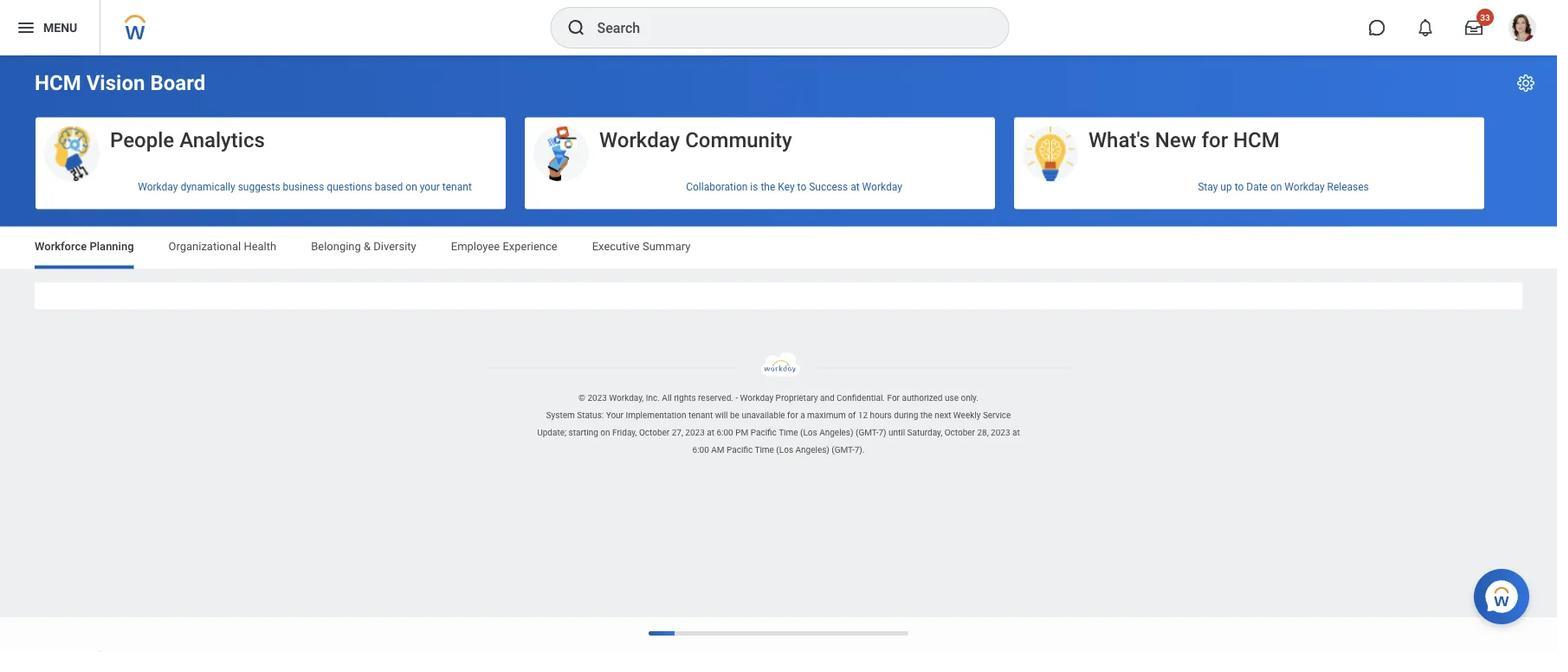 Task type: locate. For each thing, give the bounding box(es) containing it.
0 horizontal spatial october
[[639, 427, 670, 438]]

1 vertical spatial (gmt-
[[832, 445, 854, 455]]

on right date
[[1270, 181, 1282, 193]]

0 horizontal spatial hcm
[[35, 71, 81, 95]]

at inside 'link'
[[851, 181, 860, 193]]

0 vertical spatial (gmt-
[[856, 427, 878, 438]]

service
[[983, 410, 1011, 420]]

1 horizontal spatial time
[[779, 427, 798, 438]]

0 horizontal spatial (gmt-
[[832, 445, 854, 455]]

footer
[[0, 352, 1557, 459]]

key
[[778, 181, 795, 193]]

saturday,
[[907, 427, 942, 438]]

tenant
[[442, 181, 472, 193], [688, 410, 713, 420]]

the
[[761, 181, 775, 193], [920, 410, 933, 420]]

tab list containing workforce planning
[[17, 227, 1540, 269]]

the left 'next'
[[920, 410, 933, 420]]

dynamically
[[180, 181, 235, 193]]

1 horizontal spatial (los
[[800, 427, 817, 438]]

0 vertical spatial time
[[779, 427, 798, 438]]

2023 right the 28,
[[991, 427, 1010, 438]]

pacific
[[751, 427, 777, 438], [727, 445, 753, 455]]

0 horizontal spatial at
[[707, 427, 714, 438]]

be
[[730, 410, 739, 420]]

1 horizontal spatial on
[[600, 427, 610, 438]]

(los down a
[[800, 427, 817, 438]]

workday,
[[609, 393, 644, 403]]

the right is
[[761, 181, 775, 193]]

is
[[750, 181, 758, 193]]

to inside 'link'
[[797, 181, 806, 193]]

workday dynamically suggests business questions based on your tenant
[[138, 181, 472, 193]]

Search Workday  search field
[[597, 9, 973, 47]]

board
[[150, 71, 205, 95]]

organizational
[[168, 240, 241, 253]]

all
[[662, 393, 672, 403]]

2 horizontal spatial 2023
[[991, 427, 1010, 438]]

on left friday,
[[600, 427, 610, 438]]

0 horizontal spatial time
[[755, 445, 774, 455]]

0 horizontal spatial the
[[761, 181, 775, 193]]

1 vertical spatial (los
[[776, 445, 793, 455]]

0 vertical spatial tenant
[[442, 181, 472, 193]]

1 vertical spatial tenant
[[688, 410, 713, 420]]

main content containing hcm vision board
[[0, 55, 1557, 324]]

what's new for hcm button
[[1014, 117, 1484, 183]]

2023 right ©
[[587, 393, 607, 403]]

only.
[[961, 393, 978, 403]]

(gmt-
[[856, 427, 878, 438], [832, 445, 854, 455]]

up
[[1220, 181, 1232, 193]]

0 vertical spatial for
[[1202, 127, 1228, 152]]

2 to from the left
[[1235, 181, 1244, 193]]

justify image
[[16, 17, 36, 38]]

1 horizontal spatial for
[[1202, 127, 1228, 152]]

33
[[1480, 12, 1490, 23]]

on
[[406, 181, 417, 193], [1270, 181, 1282, 193], [600, 427, 610, 438]]

belonging
[[311, 240, 361, 253]]

to right "key"
[[797, 181, 806, 193]]

inc.
[[646, 393, 660, 403]]

weekly
[[953, 410, 981, 420]]

to
[[797, 181, 806, 193], [1235, 181, 1244, 193]]

update;
[[537, 427, 566, 438]]

stay up to date on workday releases
[[1198, 181, 1369, 193]]

0 vertical spatial 6:00
[[717, 427, 733, 438]]

rights
[[674, 393, 696, 403]]

angeles) down a
[[795, 445, 829, 455]]

(gmt- down 12
[[856, 427, 878, 438]]

for left a
[[787, 410, 798, 420]]

6:00
[[717, 427, 733, 438], [692, 445, 709, 455]]

at
[[851, 181, 860, 193], [707, 427, 714, 438], [1012, 427, 1020, 438]]

(gmt- down of
[[832, 445, 854, 455]]

workday inside © 2023 workday, inc. all rights reserved. - workday proprietary and confidential. for authorized use only. system status: your implementation tenant will be unavailable for a maximum of 12 hours during the next weekly service update; starting on friday, october 27, 2023 at 6:00 pm pacific time (los angeles) (gmt-7) until saturday, october 28, 2023 at 6:00 am pacific time (los angeles) (gmt-7).
[[740, 393, 773, 403]]

executive summary
[[592, 240, 691, 253]]

0 horizontal spatial tenant
[[442, 181, 472, 193]]

configure this page image
[[1515, 73, 1536, 94]]

12
[[858, 410, 868, 420]]

1 horizontal spatial to
[[1235, 181, 1244, 193]]

1 to from the left
[[797, 181, 806, 193]]

1 horizontal spatial (gmt-
[[856, 427, 878, 438]]

hcm
[[35, 71, 81, 95], [1233, 127, 1280, 152]]

executive
[[592, 240, 640, 253]]

1 horizontal spatial october
[[944, 427, 975, 438]]

0 horizontal spatial 6:00
[[692, 445, 709, 455]]

notifications large image
[[1417, 19, 1434, 36]]

for inside © 2023 workday, inc. all rights reserved. - workday proprietary and confidential. for authorized use only. system status: your implementation tenant will be unavailable for a maximum of 12 hours during the next weekly service update; starting on friday, october 27, 2023 at 6:00 pm pacific time (los angeles) (gmt-7) until saturday, october 28, 2023 at 6:00 am pacific time (los angeles) (gmt-7).
[[787, 410, 798, 420]]

hcm down the menu
[[35, 71, 81, 95]]

starting
[[569, 427, 598, 438]]

pacific down unavailable
[[751, 427, 777, 438]]

tab list
[[17, 227, 1540, 269]]

to right up
[[1235, 181, 1244, 193]]

27,
[[672, 427, 683, 438]]

at up am
[[707, 427, 714, 438]]

at right the 28,
[[1012, 427, 1020, 438]]

1 vertical spatial hcm
[[1233, 127, 1280, 152]]

1 vertical spatial for
[[787, 410, 798, 420]]

2 october from the left
[[944, 427, 975, 438]]

october
[[639, 427, 670, 438], [944, 427, 975, 438]]

6:00 left am
[[692, 445, 709, 455]]

angeles) down maximum
[[819, 427, 853, 438]]

for right new
[[1202, 127, 1228, 152]]

implementation
[[626, 410, 686, 420]]

hcm up date
[[1233, 127, 1280, 152]]

at right success
[[851, 181, 860, 193]]

1 horizontal spatial hcm
[[1233, 127, 1280, 152]]

on inside © 2023 workday, inc. all rights reserved. - workday proprietary and confidential. for authorized use only. system status: your implementation tenant will be unavailable for a maximum of 12 hours during the next weekly service update; starting on friday, october 27, 2023 at 6:00 pm pacific time (los angeles) (gmt-7) until saturday, october 28, 2023 at 6:00 am pacific time (los angeles) (gmt-7).
[[600, 427, 610, 438]]

and
[[820, 393, 834, 403]]

workforce planning
[[35, 240, 134, 253]]

2023
[[587, 393, 607, 403], [685, 427, 705, 438], [991, 427, 1010, 438]]

main content
[[0, 55, 1557, 324]]

pm
[[735, 427, 748, 438]]

a
[[800, 410, 805, 420]]

pacific down pm
[[727, 445, 753, 455]]

new
[[1155, 127, 1196, 152]]

october down weekly on the bottom right of the page
[[944, 427, 975, 438]]

1 horizontal spatial the
[[920, 410, 933, 420]]

for
[[887, 393, 900, 403]]

october down implementation
[[639, 427, 670, 438]]

footer containing © 2023 workday, inc. all rights reserved. - workday proprietary and confidential. for authorized use only. system status: your implementation tenant will be unavailable for a maximum of 12 hours during the next weekly service update; starting on friday, october 27, 2023 at 6:00 pm pacific time (los angeles) (gmt-7) until saturday, october 28, 2023 at 6:00 am pacific time (los angeles) (gmt-7).
[[0, 352, 1557, 459]]

status:
[[577, 410, 604, 420]]

time
[[779, 427, 798, 438], [755, 445, 774, 455]]

planning
[[90, 240, 134, 253]]

(los down unavailable
[[776, 445, 793, 455]]

on left your
[[406, 181, 417, 193]]

1 october from the left
[[639, 427, 670, 438]]

angeles)
[[819, 427, 853, 438], [795, 445, 829, 455]]

tenant inside © 2023 workday, inc. all rights reserved. - workday proprietary and confidential. for authorized use only. system status: your implementation tenant will be unavailable for a maximum of 12 hours during the next weekly service update; starting on friday, october 27, 2023 at 6:00 pm pacific time (los angeles) (gmt-7) until saturday, october 28, 2023 at 6:00 am pacific time (los angeles) (gmt-7).
[[688, 410, 713, 420]]

2023 right 27, at the left of page
[[685, 427, 705, 438]]

tenant right your
[[442, 181, 472, 193]]

(los
[[800, 427, 817, 438], [776, 445, 793, 455]]

experience
[[503, 240, 557, 253]]

1 vertical spatial the
[[920, 410, 933, 420]]

collaboration is the key to success at workday link
[[525, 174, 995, 200]]

menu button
[[0, 0, 100, 55]]

0 horizontal spatial (los
[[776, 445, 793, 455]]

authorized
[[902, 393, 943, 403]]

summary
[[643, 240, 691, 253]]

tenant inside workday dynamically suggests business questions based on your tenant link
[[442, 181, 472, 193]]

0 vertical spatial the
[[761, 181, 775, 193]]

6:00 left pm
[[717, 427, 733, 438]]

community
[[685, 127, 792, 152]]

1 horizontal spatial tenant
[[688, 410, 713, 420]]

1 horizontal spatial at
[[851, 181, 860, 193]]

1 vertical spatial angeles)
[[795, 445, 829, 455]]

0 horizontal spatial to
[[797, 181, 806, 193]]

0 horizontal spatial for
[[787, 410, 798, 420]]

tenant left will
[[688, 410, 713, 420]]

next
[[935, 410, 951, 420]]



Task type: vqa. For each thing, say whether or not it's contained in the screenshot.


Task type: describe. For each thing, give the bounding box(es) containing it.
7).
[[854, 445, 865, 455]]

based
[[375, 181, 403, 193]]

0 horizontal spatial on
[[406, 181, 417, 193]]

collaboration is the key to success at workday
[[686, 181, 902, 193]]

0 vertical spatial pacific
[[751, 427, 777, 438]]

2 horizontal spatial at
[[1012, 427, 1020, 438]]

0 horizontal spatial 2023
[[587, 393, 607, 403]]

hcm inside 'button'
[[1233, 127, 1280, 152]]

of
[[848, 410, 856, 420]]

-
[[736, 393, 738, 403]]

the inside 'link'
[[761, 181, 775, 193]]

what's
[[1089, 127, 1150, 152]]

0 vertical spatial (los
[[800, 427, 817, 438]]

am
[[711, 445, 724, 455]]

workday inside button
[[599, 127, 680, 152]]

will
[[715, 410, 728, 420]]

stay up to date on workday releases link
[[1014, 174, 1484, 200]]

what's new for hcm
[[1089, 127, 1280, 152]]

proprietary
[[776, 393, 818, 403]]

people analytics
[[110, 127, 265, 152]]

date
[[1246, 181, 1268, 193]]

workday dynamically suggests business questions based on your tenant link
[[36, 174, 506, 200]]

analytics
[[179, 127, 265, 152]]

for inside 'button'
[[1202, 127, 1228, 152]]

inbox large image
[[1465, 19, 1483, 36]]

0 vertical spatial hcm
[[35, 71, 81, 95]]

use
[[945, 393, 959, 403]]

organizational health
[[168, 240, 276, 253]]

workday community button
[[525, 117, 995, 183]]

collaboration
[[686, 181, 748, 193]]

1 vertical spatial 6:00
[[692, 445, 709, 455]]

28,
[[977, 427, 989, 438]]

© 2023 workday, inc. all rights reserved. - workday proprietary and confidential. for authorized use only. system status: your implementation tenant will be unavailable for a maximum of 12 hours during the next weekly service update; starting on friday, october 27, 2023 at 6:00 pm pacific time (los angeles) (gmt-7) until saturday, october 28, 2023 at 6:00 am pacific time (los angeles) (gmt-7).
[[537, 393, 1020, 455]]

releases
[[1327, 181, 1369, 193]]

reserved.
[[698, 393, 733, 403]]

hcm vision board
[[35, 71, 205, 95]]

health
[[244, 240, 276, 253]]

vision
[[86, 71, 145, 95]]

the inside © 2023 workday, inc. all rights reserved. - workday proprietary and confidential. for authorized use only. system status: your implementation tenant will be unavailable for a maximum of 12 hours during the next weekly service update; starting on friday, october 27, 2023 at 6:00 pm pacific time (los angeles) (gmt-7) until saturday, october 28, 2023 at 6:00 am pacific time (los angeles) (gmt-7).
[[920, 410, 933, 420]]

tab list inside main content
[[17, 227, 1540, 269]]

menu
[[43, 20, 77, 35]]

belonging & diversity
[[311, 240, 416, 253]]

people
[[110, 127, 174, 152]]

employee experience
[[451, 240, 557, 253]]

1 horizontal spatial 2023
[[685, 427, 705, 438]]

0 vertical spatial angeles)
[[819, 427, 853, 438]]

search image
[[566, 17, 587, 38]]

until
[[888, 427, 905, 438]]

1 horizontal spatial 6:00
[[717, 427, 733, 438]]

suggests
[[238, 181, 280, 193]]

&
[[364, 240, 371, 253]]

system
[[546, 410, 575, 420]]

menu banner
[[0, 0, 1557, 55]]

profile logan mcneil image
[[1509, 14, 1536, 45]]

people analytics button
[[36, 117, 506, 183]]

questions
[[327, 181, 372, 193]]

workforce
[[35, 240, 87, 253]]

your
[[420, 181, 440, 193]]

unavailable
[[742, 410, 785, 420]]

1 vertical spatial pacific
[[727, 445, 753, 455]]

©
[[579, 393, 585, 403]]

during
[[894, 410, 918, 420]]

workday community
[[599, 127, 792, 152]]

hours
[[870, 410, 892, 420]]

1 vertical spatial time
[[755, 445, 774, 455]]

33 button
[[1455, 9, 1494, 47]]

2 horizontal spatial on
[[1270, 181, 1282, 193]]

maximum
[[807, 410, 846, 420]]

friday,
[[612, 427, 637, 438]]

diversity
[[374, 240, 416, 253]]

business
[[283, 181, 324, 193]]

success
[[809, 181, 848, 193]]

7)
[[878, 427, 886, 438]]

employee
[[451, 240, 500, 253]]

your
[[606, 410, 623, 420]]

stay
[[1198, 181, 1218, 193]]

confidential.
[[837, 393, 885, 403]]

workday inside 'link'
[[862, 181, 902, 193]]



